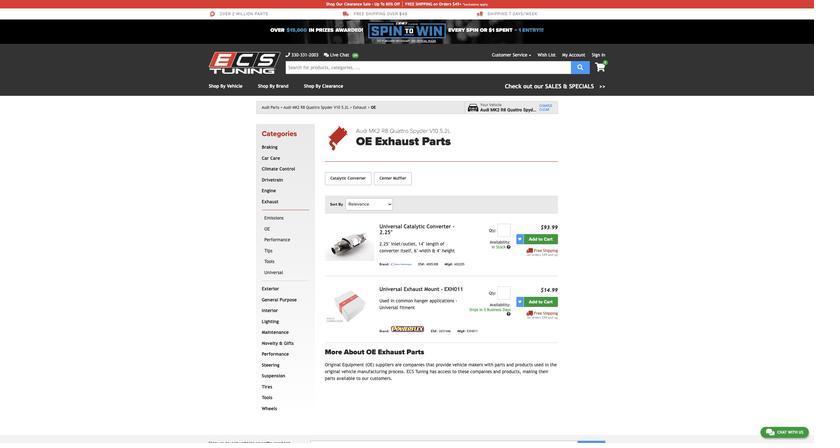 Task type: vqa. For each thing, say whether or not it's contained in the screenshot.
the rightmost 'R8'
yes



Task type: locate. For each thing, give the bounding box(es) containing it.
and down $93.99
[[548, 253, 554, 257]]

audi for audi mk2 r8 quattro spyder v10 5.2l
[[284, 105, 291, 110]]

2 horizontal spatial spyder
[[523, 107, 537, 113]]

0 horizontal spatial vehicle
[[342, 369, 356, 375]]

1 vertical spatial in
[[492, 245, 495, 250]]

1 vertical spatial up
[[554, 316, 558, 320]]

free shipping on orders $49 and up down $93.99
[[527, 249, 558, 257]]

free down $14.99
[[534, 311, 542, 316]]

by down ecs tuning image
[[221, 84, 226, 89]]

in left stock
[[492, 245, 495, 250]]

specials
[[569, 83, 594, 90]]

1 horizontal spatial converter
[[427, 224, 451, 230]]

in left the
[[545, 363, 549, 368]]

up down $14.99
[[554, 316, 558, 320]]

v10 inside the your vehicle audi mk2 r8 quattro spyder v10 5.2l
[[538, 107, 546, 113]]

quattro for audi mk2 r8 quattro spyder v10 5.2l
[[306, 105, 320, 110]]

free shipping on orders $49 and up down $14.99
[[527, 311, 558, 320]]

universal catalytic converter - 2.25"
[[380, 224, 455, 236]]

None number field
[[498, 224, 511, 237], [498, 287, 511, 300], [498, 224, 511, 237], [498, 287, 511, 300]]

universal inside exhaust subcategories element
[[264, 270, 283, 275]]

1 add to cart from the top
[[529, 237, 553, 242]]

$49 for universal catalytic converter - 2.25"
[[542, 253, 547, 257]]

0 horizontal spatial companies
[[403, 363, 425, 368]]

shipping down $93.99
[[543, 249, 558, 253]]

$49 right over
[[400, 12, 408, 17]]

cart for $93.99
[[544, 237, 553, 242]]

question circle image right stock
[[507, 245, 511, 249]]

sign in link
[[592, 52, 606, 58]]

1 add from the top
[[529, 237, 538, 242]]

original
[[325, 363, 341, 368]]

spent
[[496, 27, 513, 33]]

0 horizontal spatial quattro
[[306, 105, 320, 110]]

cart down $14.99
[[544, 299, 553, 305]]

2 qty: from the top
[[489, 291, 497, 296]]

r8 inside the your vehicle audi mk2 r8 quattro spyder v10 5.2l
[[501, 107, 506, 113]]

add for $14.99
[[529, 299, 538, 305]]

brand: for universal catalytic converter - 2.25"
[[380, 263, 390, 266]]

audi inside audi mk2 r8 quattro spyder v10 5.2l oe exhaust parts
[[356, 127, 367, 135]]

exhaust inside audi mk2 r8 quattro spyder v10 5.2l oe exhaust parts
[[375, 135, 419, 149]]

sales & specials
[[545, 83, 594, 90]]

performance link
[[263, 235, 308, 246], [261, 349, 308, 360]]

es#: 2651446
[[431, 330, 451, 333]]

1 vertical spatial orders
[[532, 316, 541, 320]]

1 vertical spatial mfg#:
[[458, 330, 466, 333]]

tools link down tips
[[263, 257, 308, 268]]

0 vertical spatial question circle image
[[507, 245, 511, 249]]

add to cart down $93.99
[[529, 237, 553, 242]]

shop for shop by clearance
[[304, 84, 314, 89]]

& right sales
[[563, 83, 568, 90]]

1 horizontal spatial mfg#:
[[458, 330, 466, 333]]

parts up products,
[[495, 363, 505, 368]]

free down $93.99
[[534, 249, 542, 253]]

mk2 for audi mk2 r8 quattro spyder v10 5.2l oe exhaust parts
[[369, 127, 380, 135]]

0 vertical spatial add to cart button
[[524, 234, 558, 244]]

0 horizontal spatial r8
[[301, 105, 305, 110]]

live
[[330, 52, 339, 58]]

1 horizontal spatial vehicle
[[489, 103, 502, 107]]

shop inside shop our clearance sale - up to 80% off link
[[326, 2, 335, 7]]

up for $14.99
[[554, 316, 558, 320]]

sign in
[[592, 52, 606, 58]]

catalytic up sort by
[[331, 176, 347, 181]]

1 vertical spatial companies
[[471, 369, 492, 375]]

chat with us link
[[761, 427, 809, 438]]

add to wish list image
[[518, 238, 522, 241], [518, 300, 522, 304]]

off
[[394, 2, 400, 7]]

0 horizontal spatial mk2
[[293, 105, 300, 110]]

my account
[[563, 52, 586, 58]]

lighting link
[[261, 317, 308, 328]]

question circle image
[[507, 245, 511, 249], [507, 313, 511, 316]]

parts right million
[[255, 12, 268, 17]]

in inside original equipment (oe) suppliers are companies that provide vehicle makers with parts and products used in the original vehicle manufacturing process. ecs tuning has access to these companies and products, making their parts available to our customers.
[[545, 363, 549, 368]]

universal down used
[[380, 305, 398, 310]]

1 horizontal spatial companies
[[471, 369, 492, 375]]

quattro inside the your vehicle audi mk2 r8 quattro spyder v10 5.2l
[[507, 107, 522, 113]]

2 question circle image from the top
[[507, 313, 511, 316]]

customer service
[[492, 52, 528, 58]]

process.
[[389, 369, 405, 375]]

add
[[529, 237, 538, 242], [529, 299, 538, 305]]

1 horizontal spatial quattro
[[390, 127, 409, 135]]

converter left center
[[348, 176, 366, 181]]

1 brand: from the top
[[380, 263, 390, 266]]

1 vertical spatial add
[[529, 299, 538, 305]]

&
[[563, 83, 568, 90], [432, 248, 436, 254], [279, 341, 283, 346]]

2 horizontal spatial &
[[563, 83, 568, 90]]

our
[[362, 376, 369, 381]]

interior
[[262, 308, 278, 314]]

0 vertical spatial exhaust link
[[353, 105, 370, 110]]

add to cart down $14.99
[[529, 299, 553, 305]]

tools down tips
[[264, 259, 275, 264]]

tools inside exhaust subcategories element
[[264, 259, 275, 264]]

your vehicle audi mk2 r8 quattro spyder v10 5.2l
[[480, 103, 556, 113]]

universal up inlet/outlet, at the bottom
[[380, 224, 402, 230]]

shipping inside "link"
[[488, 12, 508, 17]]

1 horizontal spatial with
[[788, 430, 798, 435]]

to down $14.99
[[539, 299, 543, 305]]

vehicle up these
[[453, 363, 467, 368]]

account
[[569, 52, 586, 58]]

0 horizontal spatial &
[[279, 341, 283, 346]]

0 vertical spatial es#:
[[419, 263, 425, 266]]

provide
[[436, 363, 451, 368]]

1 free shipping on orders $49 and up from the top
[[527, 249, 558, 257]]

performance down oe link
[[264, 237, 290, 243]]

up down $93.99
[[554, 253, 558, 257]]

performance link up tips
[[263, 235, 308, 246]]

companies down makers
[[471, 369, 492, 375]]

$49 down $14.99
[[542, 316, 547, 320]]

qty:
[[489, 228, 497, 233], [489, 291, 497, 296]]

orders down $93.99
[[532, 253, 541, 257]]

brand:
[[380, 263, 390, 266], [380, 330, 390, 333]]

1 question circle image from the top
[[507, 245, 511, 249]]

1 vertical spatial catalytic
[[404, 224, 425, 230]]

330-
[[291, 52, 300, 58]]

2 horizontal spatial 5.2l
[[547, 107, 556, 113]]

by left brand
[[270, 84, 275, 89]]

1 horizontal spatial &
[[432, 248, 436, 254]]

in right used
[[391, 298, 395, 304]]

2 availability: from the top
[[490, 303, 511, 307]]

free for universal exhaust mount - exh011
[[534, 311, 542, 316]]

availability: up stock
[[490, 240, 511, 245]]

shop for shop by brand
[[258, 84, 268, 89]]

es#: for mount
[[431, 330, 438, 333]]

universal inside used in common hanger applications - universal fitment
[[380, 305, 398, 310]]

vehicle
[[227, 84, 243, 89], [489, 103, 502, 107]]

0 horizontal spatial 5.2l
[[342, 105, 349, 110]]

in inside used in common hanger applications - universal fitment
[[391, 298, 395, 304]]

orders down $14.99
[[532, 316, 541, 320]]

and down $14.99
[[548, 316, 554, 320]]

ecs tuning image
[[209, 52, 280, 74]]

catalytic inside universal catalytic converter - 2.25"
[[404, 224, 425, 230]]

inlet/outlet,
[[391, 241, 417, 247]]

0 horizontal spatial exhaust link
[[261, 197, 308, 208]]

1 availability: from the top
[[490, 240, 511, 245]]

spyder
[[321, 105, 333, 110], [523, 107, 537, 113], [410, 127, 428, 135]]

0 horizontal spatial chat
[[340, 52, 349, 58]]

0 horizontal spatial parts
[[255, 12, 268, 17]]

every spin or $1 spent = 1 entry!!!
[[449, 27, 544, 33]]

2 horizontal spatial r8
[[501, 107, 506, 113]]

- inside used in common hanger applications - universal fitment
[[456, 298, 457, 304]]

ecs
[[407, 369, 414, 375]]

vehicle down ecs tuning image
[[227, 84, 243, 89]]

days
[[503, 308, 511, 312]]

1 orders from the top
[[532, 253, 541, 257]]

brand: up 'more about oe exhaust parts'
[[380, 330, 390, 333]]

2 vertical spatial &
[[279, 341, 283, 346]]

2 add to cart button from the top
[[524, 297, 558, 307]]

1 horizontal spatial mk2
[[369, 127, 380, 135]]

0 vertical spatial qty:
[[489, 228, 497, 233]]

2 vertical spatial shipping
[[543, 311, 558, 316]]

in left prizes
[[309, 27, 314, 33]]

0 vertical spatial up
[[554, 253, 558, 257]]

wheels link
[[261, 404, 308, 415]]

or
[[480, 27, 488, 33]]

1 vertical spatial performance link
[[261, 349, 308, 360]]

0 vertical spatial parts
[[255, 12, 268, 17]]

oe link
[[263, 224, 308, 235]]

1 2.25" from the top
[[380, 229, 393, 236]]

orders for $14.99
[[532, 316, 541, 320]]

to left these
[[452, 369, 457, 375]]

0 horizontal spatial catalytic
[[331, 176, 347, 181]]

$15,000
[[287, 27, 307, 33]]

$49 for universal exhaust mount - exh011
[[542, 316, 547, 320]]

- up height
[[453, 224, 455, 230]]

emico - corporate logo image
[[391, 263, 412, 266]]

exterior link
[[261, 284, 308, 295]]

1 add to cart button from the top
[[524, 234, 558, 244]]

audi mk2 r8 quattro spyder v10 5.2l oe exhaust parts
[[356, 127, 451, 149]]

0 vertical spatial exh011
[[445, 286, 463, 293]]

audi parts
[[262, 105, 279, 110]]

performance link down gifts
[[261, 349, 308, 360]]

0 vertical spatial add to wish list image
[[518, 238, 522, 241]]

2 free shipping on orders $49 and up from the top
[[527, 311, 558, 320]]

5.2l
[[342, 105, 349, 110], [547, 107, 556, 113], [440, 127, 451, 135]]

2 horizontal spatial quattro
[[507, 107, 522, 113]]

clearance
[[344, 2, 362, 7], [322, 84, 343, 89]]

free down shop our clearance sale - up to 80% off at the left top
[[354, 12, 365, 17]]

clearance right our
[[344, 2, 362, 7]]

mfg#: exh011
[[458, 330, 478, 333]]

1 vertical spatial add to cart button
[[524, 297, 558, 307]]

0 vertical spatial performance
[[264, 237, 290, 243]]

& for gifts
[[279, 341, 283, 346]]

0 vertical spatial availability:
[[490, 240, 511, 245]]

1 vertical spatial cart
[[544, 299, 553, 305]]

converter up of in the right of the page
[[427, 224, 451, 230]]

universal up used
[[380, 286, 402, 293]]

1 vertical spatial tools link
[[261, 393, 308, 404]]

tools link
[[263, 257, 308, 268], [261, 393, 308, 404]]

brand: down converter
[[380, 263, 390, 266]]

sales & specials link
[[505, 82, 606, 91]]

catalytic up 14"
[[404, 224, 425, 230]]

universal
[[380, 224, 402, 230], [264, 270, 283, 275], [380, 286, 402, 293], [380, 305, 398, 310]]

& inside category navigation element
[[279, 341, 283, 346]]

0 horizontal spatial v10
[[334, 105, 340, 110]]

0 vertical spatial mfg#:
[[445, 263, 453, 266]]

$49 down $93.99
[[542, 253, 547, 257]]

Search text field
[[286, 61, 571, 74]]

see official rules link
[[412, 39, 436, 43]]

availability: up business
[[490, 303, 511, 307]]

and left products,
[[493, 369, 501, 375]]

clearance up audi mk2 r8 quattro spyder v10 5.2l link at the left of page
[[322, 84, 343, 89]]

search image
[[578, 64, 584, 70]]

1 vertical spatial &
[[432, 248, 436, 254]]

1 horizontal spatial in
[[602, 52, 606, 58]]

shop
[[326, 2, 335, 7], [209, 84, 219, 89], [258, 84, 268, 89], [304, 84, 314, 89]]

1 vertical spatial parts
[[422, 135, 451, 149]]

companies up ecs
[[403, 363, 425, 368]]

mk2
[[293, 105, 300, 110], [491, 107, 500, 113], [369, 127, 380, 135]]

1 vertical spatial free shipping on orders $49 and up
[[527, 311, 558, 320]]

1 vertical spatial availability:
[[490, 303, 511, 307]]

by up audi mk2 r8 quattro spyder v10 5.2l link at the left of page
[[316, 84, 321, 89]]

necessary.
[[396, 40, 411, 43]]

0 vertical spatial chat
[[340, 52, 349, 58]]

2 add to wish list image from the top
[[518, 300, 522, 304]]

over for over $15,000 in prizes
[[271, 27, 285, 33]]

tools link up wheels
[[261, 393, 308, 404]]

0 vertical spatial clearance
[[344, 2, 362, 7]]

qty: up in stock
[[489, 228, 497, 233]]

universal inside universal catalytic converter - 2.25"
[[380, 224, 402, 230]]

suppliers
[[376, 363, 394, 368]]

universal exhaust mount - exh011 link
[[380, 286, 463, 293]]

live chat
[[330, 52, 349, 58]]

in right sign
[[602, 52, 606, 58]]

1 vertical spatial chat
[[778, 430, 787, 435]]

parts down original
[[325, 376, 335, 381]]

1 horizontal spatial catalytic
[[404, 224, 425, 230]]

0 vertical spatial over
[[220, 12, 231, 17]]

wish list
[[538, 52, 556, 58]]

and up products,
[[507, 363, 514, 368]]

over left $15,000
[[271, 27, 285, 33]]

1 vertical spatial parts
[[495, 363, 505, 368]]

on
[[434, 2, 438, 7], [527, 253, 531, 257], [527, 316, 531, 320]]

clearance for our
[[344, 2, 362, 7]]

clearance for by
[[322, 84, 343, 89]]

thumbnail image image
[[325, 287, 374, 324]]

applications
[[430, 298, 454, 304]]

add to cart button down $14.99
[[524, 297, 558, 307]]

0 vertical spatial 2.25"
[[380, 229, 393, 236]]

0 vertical spatial free shipping on orders $49 and up
[[527, 249, 558, 257]]

1 vertical spatial on
[[527, 253, 531, 257]]

2 add to cart from the top
[[529, 299, 553, 305]]

shipping left '7'
[[488, 12, 508, 17]]

0 horizontal spatial in
[[492, 245, 495, 250]]

2 2.25" from the top
[[380, 241, 390, 247]]

mfg#: left the '602205'
[[445, 263, 453, 266]]

chat right comments icon
[[778, 430, 787, 435]]

1 up from the top
[[554, 253, 558, 257]]

exh011 down ships
[[467, 330, 478, 333]]

orders for $93.99
[[532, 253, 541, 257]]

1 vertical spatial vehicle
[[342, 369, 356, 375]]

quattro inside audi mk2 r8 quattro spyder v10 5.2l oe exhaust parts
[[390, 127, 409, 135]]

vehicle right your
[[489, 103, 502, 107]]

vehicle up available
[[342, 369, 356, 375]]

by for vehicle
[[221, 84, 226, 89]]

tools down tires
[[262, 395, 273, 401]]

0 horizontal spatial es#:
[[419, 263, 425, 266]]

& for specials
[[563, 83, 568, 90]]

list
[[549, 52, 556, 58]]

shop for shop our clearance sale - up to 80% off
[[326, 2, 335, 7]]

es#: left 2651446
[[431, 330, 438, 333]]

every
[[449, 27, 465, 33]]

& left 4"
[[432, 248, 436, 254]]

1 vertical spatial $49
[[542, 253, 547, 257]]

tuning
[[416, 369, 429, 375]]

2 up from the top
[[554, 316, 558, 320]]

engine link
[[261, 186, 308, 197]]

with left us at bottom
[[788, 430, 798, 435]]

sale
[[363, 2, 371, 7]]

2 horizontal spatial v10
[[538, 107, 546, 113]]

business
[[487, 308, 502, 312]]

2 cart from the top
[[544, 299, 553, 305]]

add to cart button down $93.99
[[524, 234, 558, 244]]

cart down $93.99
[[544, 237, 553, 242]]

0 vertical spatial vehicle
[[227, 84, 243, 89]]

quattro for audi mk2 r8 quattro spyder v10 5.2l oe exhaust parts
[[390, 127, 409, 135]]

exh011 up applications
[[445, 286, 463, 293]]

hanger
[[415, 298, 428, 304]]

v10 inside audi mk2 r8 quattro spyder v10 5.2l oe exhaust parts
[[430, 127, 438, 135]]

brand
[[276, 84, 289, 89]]

by for brand
[[270, 84, 275, 89]]

question circle image down days
[[507, 313, 511, 316]]

2 orders from the top
[[532, 316, 541, 320]]

- right applications
[[456, 298, 457, 304]]

r8 for audi mk2 r8 quattro spyder v10 5.2l
[[301, 105, 305, 110]]

1 horizontal spatial vehicle
[[453, 363, 467, 368]]

center muffler
[[380, 176, 406, 181]]

& left gifts
[[279, 341, 283, 346]]

2 brand: from the top
[[380, 330, 390, 333]]

stock
[[496, 245, 506, 250]]

5.2l for audi mk2 r8 quattro spyder v10 5.2l oe exhaust parts
[[440, 127, 451, 135]]

0 vertical spatial tools
[[264, 259, 275, 264]]

5.2l inside audi mk2 r8 quattro spyder v10 5.2l oe exhaust parts
[[440, 127, 451, 135]]

brand: for universal exhaust mount - exh011
[[380, 330, 390, 333]]

0 vertical spatial add
[[529, 237, 538, 242]]

1 horizontal spatial exhaust link
[[353, 105, 370, 110]]

mount
[[424, 286, 440, 293]]

performance down novelty & gifts
[[262, 352, 289, 357]]

exhaust link
[[353, 105, 370, 110], [261, 197, 308, 208]]

by
[[221, 84, 226, 89], [270, 84, 275, 89], [316, 84, 321, 89], [339, 202, 343, 207]]

qty: for universal catalytic converter - 2.25"
[[489, 228, 497, 233]]

2 horizontal spatial mk2
[[491, 107, 500, 113]]

2.25"
[[380, 229, 393, 236], [380, 241, 390, 247]]

universal up the exterior
[[264, 270, 283, 275]]

1 add to wish list image from the top
[[518, 238, 522, 241]]

2 add from the top
[[529, 299, 538, 305]]

& inside 2.25" inlet/outlet, 14" length of converter itself, 6" width & 4" height
[[432, 248, 436, 254]]

chat right live
[[340, 52, 349, 58]]

my account link
[[563, 52, 586, 58]]

r8 inside audi mk2 r8 quattro spyder v10 5.2l oe exhaust parts
[[382, 127, 388, 135]]

qty: up business
[[489, 291, 497, 296]]

1 vertical spatial exh011
[[467, 330, 478, 333]]

1 horizontal spatial over
[[271, 27, 285, 33]]

Email email field
[[310, 441, 578, 443]]

apply
[[480, 2, 488, 6]]

1 horizontal spatial exh011
[[467, 330, 478, 333]]

2 vertical spatial $49
[[542, 316, 547, 320]]

exhaust inside category navigation element
[[262, 199, 279, 204]]

1 vertical spatial es#:
[[431, 330, 438, 333]]

0 horizontal spatial with
[[485, 363, 494, 368]]

over left 2
[[220, 12, 231, 17]]

1 vertical spatial vehicle
[[489, 103, 502, 107]]

with right makers
[[485, 363, 494, 368]]

2
[[232, 12, 235, 17]]

add to cart button for $14.99
[[524, 297, 558, 307]]

shipping down $14.99
[[543, 311, 558, 316]]

mfg#: right 2651446
[[458, 330, 466, 333]]

1 vertical spatial 2.25"
[[380, 241, 390, 247]]

car
[[262, 156, 269, 161]]

0 vertical spatial &
[[563, 83, 568, 90]]

free ship ping on orders $49+ *exclusions apply
[[406, 2, 488, 7]]

1 qty: from the top
[[489, 228, 497, 233]]

1 vertical spatial add to wish list image
[[518, 300, 522, 304]]

catalytic converter link
[[325, 172, 372, 185]]

0 vertical spatial add to cart
[[529, 237, 553, 242]]

1 horizontal spatial spyder
[[410, 127, 428, 135]]

2.25" inside universal catalytic converter - 2.25"
[[380, 229, 393, 236]]

1 cart from the top
[[544, 237, 553, 242]]

1 vertical spatial clearance
[[322, 84, 343, 89]]

no purchase necessary. see official rules .
[[378, 40, 437, 43]]

es#: left 4005308
[[419, 263, 425, 266]]

add to cart
[[529, 237, 553, 242], [529, 299, 553, 305]]

es#4005308 - 602205 - universal catalytic converter - 2.25" - 2.25" inlet/outlet, 14" length of converter itself, 6" width & 4" height - emico - audi bmw volkswagen mercedes benz mini porsche image
[[325, 224, 374, 261]]

up for $93.99
[[554, 253, 558, 257]]

free shipping on orders $49 and up
[[527, 249, 558, 257], [527, 311, 558, 320]]

1
[[519, 27, 521, 33]]

2 vertical spatial free
[[534, 311, 542, 316]]

on for universal catalytic converter - 2.25"
[[527, 253, 531, 257]]

question circle image for $14.99
[[507, 313, 511, 316]]

0 vertical spatial orders
[[532, 253, 541, 257]]

has
[[430, 369, 437, 375]]

mk2 inside audi mk2 r8 quattro spyder v10 5.2l oe exhaust parts
[[369, 127, 380, 135]]

shop by brand
[[258, 84, 289, 89]]

r8 for audi mk2 r8 quattro spyder v10 5.2l oe exhaust parts
[[382, 127, 388, 135]]

add to wish list image for $93.99
[[518, 238, 522, 241]]

vehicle
[[453, 363, 467, 368], [342, 369, 356, 375]]

0 horizontal spatial mfg#:
[[445, 263, 453, 266]]

spyder inside audi mk2 r8 quattro spyder v10 5.2l oe exhaust parts
[[410, 127, 428, 135]]

more
[[325, 348, 342, 357]]



Task type: describe. For each thing, give the bounding box(es) containing it.
0 vertical spatial vehicle
[[453, 363, 467, 368]]

free shipping over $49
[[354, 12, 408, 17]]

2 vertical spatial parts
[[407, 348, 424, 357]]

$93.99
[[541, 225, 558, 231]]

gifts
[[284, 341, 294, 346]]

the
[[550, 363, 557, 368]]

*exclusions
[[463, 2, 479, 6]]

- left up
[[372, 2, 373, 7]]

0 vertical spatial parts
[[271, 105, 279, 110]]

see
[[412, 40, 416, 43]]

customers.
[[370, 376, 393, 381]]

availability: for $93.99
[[490, 240, 511, 245]]

up
[[375, 2, 380, 7]]

0 vertical spatial on
[[434, 2, 438, 7]]

braking link
[[261, 142, 308, 153]]

steering
[[262, 363, 280, 368]]

muffler
[[393, 176, 406, 181]]

7
[[509, 12, 512, 17]]

fitment
[[400, 305, 415, 310]]

0 horizontal spatial exh011
[[445, 286, 463, 293]]

availability: for $14.99
[[490, 303, 511, 307]]

1 horizontal spatial parts
[[325, 376, 335, 381]]

shop by brand link
[[258, 84, 289, 89]]

general purpose
[[262, 297, 297, 303]]

audi parts link
[[262, 105, 283, 110]]

parts inside audi mk2 r8 quattro spyder v10 5.2l oe exhaust parts
[[422, 135, 451, 149]]

shop for shop by vehicle
[[209, 84, 219, 89]]

5.2l for audi mk2 r8 quattro spyder v10 5.2l
[[342, 105, 349, 110]]

sign
[[592, 52, 600, 58]]

category navigation element
[[256, 125, 315, 420]]

2003
[[309, 52, 319, 58]]

universal for universal catalytic converter - 2.25"
[[380, 224, 402, 230]]

climate
[[262, 167, 278, 172]]

car care
[[262, 156, 280, 161]]

0 vertical spatial tools link
[[263, 257, 308, 268]]

4005308
[[426, 263, 438, 266]]

question circle image for $93.99
[[507, 245, 511, 249]]

exhaust subcategories element
[[262, 210, 309, 281]]

add to cart for $14.99
[[529, 299, 553, 305]]

sort
[[330, 202, 338, 207]]

performance inside exhaust subcategories element
[[264, 237, 290, 243]]

phone image
[[286, 53, 290, 57]]

center
[[380, 176, 392, 181]]

es#: 4005308
[[419, 263, 438, 266]]

audi inside the your vehicle audi mk2 r8 quattro spyder v10 5.2l
[[480, 107, 490, 113]]

$49+
[[453, 2, 462, 7]]

climate control link
[[261, 164, 308, 175]]

add for $93.99
[[529, 237, 538, 242]]

comments image
[[766, 429, 775, 436]]

0 vertical spatial $49
[[400, 12, 408, 17]]

shipping for $93.99
[[543, 249, 558, 253]]

universal for universal
[[264, 270, 283, 275]]

add to cart button for $93.99
[[524, 234, 558, 244]]

common
[[396, 298, 413, 304]]

makers
[[469, 363, 483, 368]]

purchase
[[382, 40, 395, 43]]

- right mount
[[441, 286, 443, 293]]

used
[[380, 298, 389, 304]]

to down $93.99
[[539, 237, 543, 242]]

universal catalytic converter - 2.25" link
[[380, 224, 455, 236]]

free for universal catalytic converter - 2.25"
[[534, 249, 542, 253]]

in left 5
[[480, 308, 483, 312]]

mfg#: 602205
[[445, 263, 465, 266]]

about
[[344, 348, 365, 357]]

used
[[534, 363, 544, 368]]

shipping for $14.99
[[543, 311, 558, 316]]

my
[[563, 52, 568, 58]]

0 vertical spatial in
[[602, 52, 606, 58]]

customer service button
[[492, 52, 531, 59]]

audi for audi mk2 r8 quattro spyder v10 5.2l oe exhaust parts
[[356, 127, 367, 135]]

spin
[[467, 27, 479, 33]]

engine
[[262, 188, 276, 194]]

care
[[270, 156, 280, 161]]

braking
[[262, 145, 278, 150]]

ships
[[470, 308, 478, 312]]

oe inside audi mk2 r8 quattro spyder v10 5.2l oe exhaust parts
[[356, 135, 372, 149]]

$14.99
[[541, 287, 558, 293]]

of
[[440, 241, 445, 247]]

with inside original equipment (oe) suppliers are companies that provide vehicle makers with parts and products used in the original vehicle manufacturing process. ecs tuning has access to these companies and products, making their parts available to our customers.
[[485, 363, 494, 368]]

no
[[378, 40, 382, 43]]

mfg#: for universal catalytic converter - 2.25"
[[445, 263, 453, 266]]

0 vertical spatial free
[[354, 12, 365, 17]]

available
[[337, 376, 355, 381]]

shop by vehicle link
[[209, 84, 243, 89]]

steering link
[[261, 360, 308, 371]]

mk2 inside the your vehicle audi mk2 r8 quattro spyder v10 5.2l
[[491, 107, 500, 113]]

0 vertical spatial performance link
[[263, 235, 308, 246]]

to
[[381, 2, 385, 7]]

lighting
[[262, 319, 279, 324]]

0 horizontal spatial converter
[[348, 176, 366, 181]]

2651446
[[439, 330, 451, 333]]

v10 for audi mk2 r8 quattro spyder v10 5.2l
[[334, 105, 340, 110]]

add to cart for $93.99
[[529, 237, 553, 242]]

free
[[406, 2, 415, 7]]

vehicle inside the your vehicle audi mk2 r8 quattro spyder v10 5.2l
[[489, 103, 502, 107]]

exterior
[[262, 287, 279, 292]]

by for clearance
[[316, 84, 321, 89]]

shop by clearance
[[304, 84, 343, 89]]

audi for audi parts
[[262, 105, 270, 110]]

5.2l inside the your vehicle audi mk2 r8 quattro spyder v10 5.2l
[[547, 107, 556, 113]]

car care link
[[261, 153, 308, 164]]

0 horizontal spatial vehicle
[[227, 84, 243, 89]]

tires link
[[261, 382, 308, 393]]

mfg#: for universal exhaust mount - exh011
[[458, 330, 466, 333]]

.
[[436, 40, 437, 43]]

cart for $14.99
[[544, 299, 553, 305]]

add to wish list image for $14.99
[[518, 300, 522, 304]]

purpose
[[280, 297, 297, 303]]

2 horizontal spatial parts
[[495, 363, 505, 368]]

manufacturing
[[358, 369, 387, 375]]

on for universal exhaust mount - exh011
[[527, 316, 531, 320]]

original
[[325, 369, 340, 375]]

novelty & gifts
[[262, 341, 294, 346]]

universal for universal exhaust mount - exh011
[[380, 286, 402, 293]]

- inside universal catalytic converter - 2.25"
[[453, 224, 455, 230]]

1 vertical spatial performance
[[262, 352, 289, 357]]

602205
[[455, 263, 465, 266]]

ecs tuning 'spin to win' contest logo image
[[369, 22, 446, 38]]

oe inside exhaust subcategories element
[[264, 227, 270, 232]]

free shipping on orders $49 and up for $93.99
[[527, 249, 558, 257]]

by right the sort
[[339, 202, 343, 207]]

making
[[523, 369, 537, 375]]

drivetrain
[[262, 177, 283, 183]]

change link
[[540, 104, 553, 108]]

$1
[[489, 27, 495, 33]]

v10 for audi mk2 r8 quattro spyder v10 5.2l oe exhaust parts
[[430, 127, 438, 135]]

audi mk2 r8 quattro spyder v10 5.2l link
[[284, 105, 352, 110]]

control
[[280, 167, 295, 172]]

with inside chat with us link
[[788, 430, 798, 435]]

mk2 for audi mk2 r8 quattro spyder v10 5.2l
[[293, 105, 300, 110]]

change
[[540, 104, 553, 108]]

1 vertical spatial tools
[[262, 395, 273, 401]]

emissions
[[264, 216, 284, 221]]

official
[[417, 40, 428, 43]]

audi mk2 r8 quattro spyder v10 5.2l
[[284, 105, 349, 110]]

comments image
[[324, 53, 329, 57]]

products,
[[502, 369, 522, 375]]

shopping cart image
[[595, 63, 606, 72]]

our
[[336, 2, 343, 7]]

powerflex - corporate logo image
[[391, 326, 425, 333]]

shipping 7 days/week
[[488, 12, 538, 17]]

itself,
[[401, 248, 413, 254]]

qty: for universal exhaust mount - exh011
[[489, 291, 497, 296]]

sort by
[[330, 202, 343, 207]]

tips
[[264, 248, 273, 254]]

spyder for audi mk2 r8 quattro spyder v10 5.2l oe exhaust parts
[[410, 127, 428, 135]]

shipping 7 days/week link
[[477, 11, 538, 17]]

rules
[[428, 40, 436, 43]]

es#: for converter
[[419, 263, 425, 266]]

converter inside universal catalytic converter - 2.25"
[[427, 224, 451, 230]]

categories
[[262, 130, 297, 138]]

entry!!!
[[523, 27, 544, 33]]

more about oe exhaust parts
[[325, 348, 424, 357]]

spyder for audi mk2 r8 quattro spyder v10 5.2l
[[321, 105, 333, 110]]

over for over 2 million parts
[[220, 12, 231, 17]]

us
[[799, 430, 804, 435]]

free shipping on orders $49 and up for $14.99
[[527, 311, 558, 320]]

orders
[[439, 2, 452, 7]]

to left our
[[357, 376, 361, 381]]

general purpose link
[[261, 295, 308, 306]]

spyder inside the your vehicle audi mk2 r8 quattro spyder v10 5.2l
[[523, 107, 537, 113]]

2.25" inside 2.25" inlet/outlet, 14" length of converter itself, 6" width & 4" height
[[380, 241, 390, 247]]

original equipment (oe) suppliers are companies that provide vehicle makers with parts and products used in the original vehicle manufacturing process. ecs tuning has access to these companies and products, making their parts available to our customers.
[[325, 363, 557, 381]]



